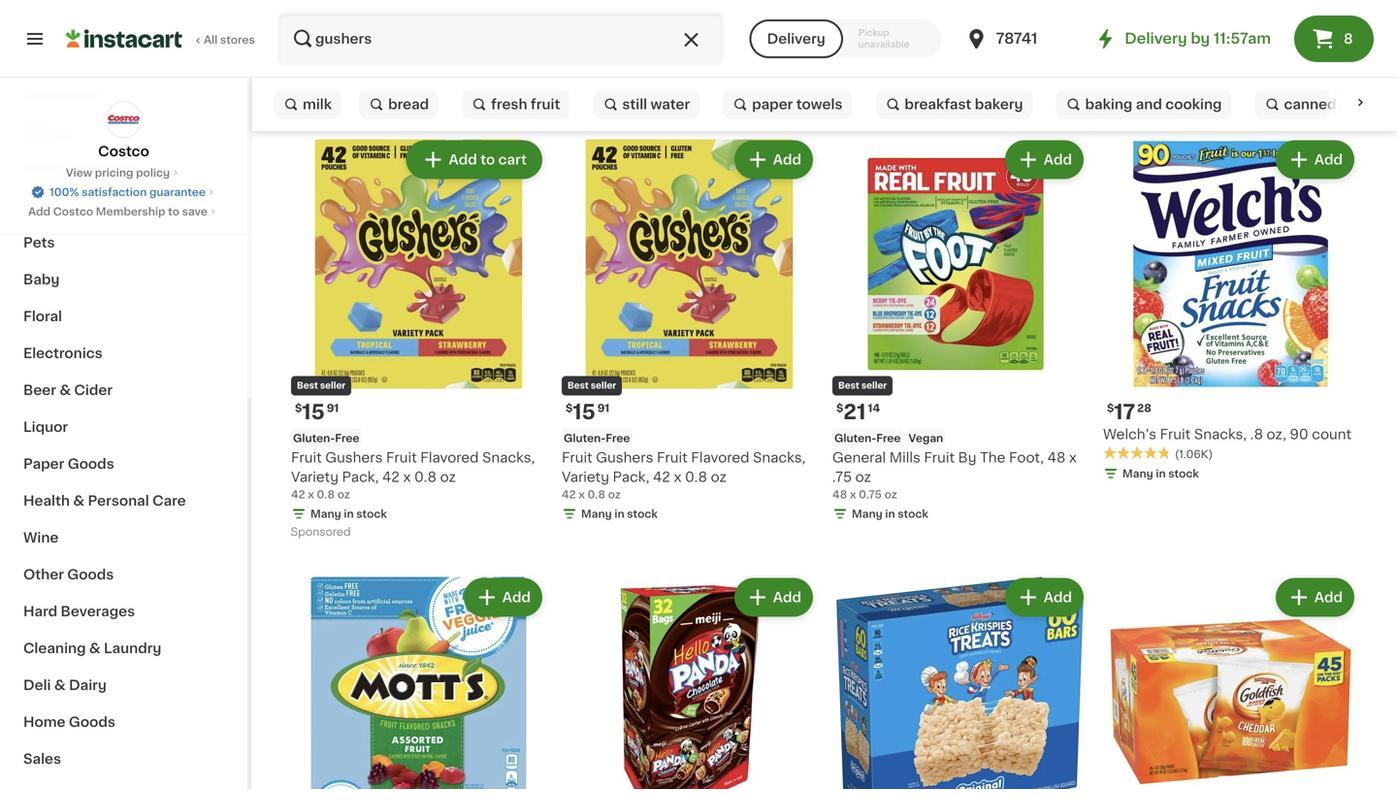 Task type: locate. For each thing, give the bounding box(es) containing it.
1 horizontal spatial delivery
[[1125, 32, 1188, 46]]

in
[[1156, 468, 1166, 479], [344, 509, 354, 519], [615, 509, 625, 519], [886, 509, 896, 519]]

2 seller from the left
[[591, 381, 617, 390]]

1 horizontal spatial gluten-free
[[564, 433, 630, 444]]

costco logo image
[[105, 101, 142, 138]]

$ 17 28
[[1108, 402, 1152, 422]]

1 free from the left
[[335, 433, 360, 444]]

sales link
[[12, 741, 236, 778]]

sponsored badge image
[[291, 527, 350, 538]]

None search field
[[278, 12, 725, 66]]

Search field
[[280, 14, 723, 64]]

add inside add to cart button
[[449, 153, 477, 166]]

0 horizontal spatial 48
[[833, 489, 848, 500]]

pack,
[[342, 470, 379, 484], [613, 470, 650, 484]]

breakfast
[[905, 98, 972, 111]]

2 fruit gushers fruit flavored snacks, variety pack, 42 x 0.8 oz 42 x 0.8 oz from the left
[[562, 451, 806, 500]]

product group containing 21
[[833, 136, 1088, 526]]

$ inside $ 21 14
[[837, 403, 844, 414]]

cleaning & laundry
[[23, 642, 162, 655]]

1 gushers from the left
[[325, 451, 383, 464]]

1 vertical spatial to
[[168, 206, 180, 217]]

all stores link
[[66, 12, 256, 66]]

product group
[[291, 136, 547, 543], [562, 136, 817, 526], [833, 136, 1088, 526], [1104, 136, 1359, 485], [291, 574, 547, 789], [562, 574, 817, 789], [833, 574, 1088, 789], [1104, 574, 1359, 789]]

goods down dairy
[[69, 715, 115, 729]]

& down 100%
[[77, 199, 89, 213]]

& down beverages
[[89, 642, 101, 655]]

best
[[297, 381, 318, 390], [568, 381, 589, 390], [839, 381, 860, 390]]

2 flavored from the left
[[691, 451, 750, 464]]

best seller
[[297, 381, 346, 390], [568, 381, 617, 390], [839, 381, 887, 390]]

1 15 from the left
[[302, 402, 325, 422]]

laundry
[[104, 642, 162, 655]]

by
[[959, 451, 977, 464]]

seller
[[320, 381, 346, 390], [591, 381, 617, 390], [862, 381, 887, 390]]

1 vertical spatial costco
[[53, 206, 93, 217]]

costco inside 'add costco membership to save' link
[[53, 206, 93, 217]]

satisfaction
[[82, 187, 147, 198]]

& right health
[[73, 494, 85, 508]]

2 horizontal spatial free
[[877, 433, 901, 444]]

0 horizontal spatial variety
[[291, 470, 339, 484]]

goods up the health & personal care
[[68, 457, 114, 471]]

"gushers"
[[413, 83, 520, 104]]

0 horizontal spatial gushers
[[325, 451, 383, 464]]

1 horizontal spatial best
[[568, 381, 589, 390]]

1 horizontal spatial snacks,
[[753, 451, 806, 464]]

gluten-free
[[293, 433, 360, 444], [564, 433, 630, 444]]

delivery for delivery by 11:57am
[[1125, 32, 1188, 46]]

0 horizontal spatial 91
[[327, 403, 339, 414]]

3 $ from the left
[[837, 403, 844, 414]]

x
[[1070, 451, 1077, 464], [403, 470, 411, 484], [674, 470, 682, 484], [308, 489, 314, 500], [579, 489, 585, 500], [850, 489, 857, 500]]

0 vertical spatial 48
[[1048, 451, 1066, 464]]

canned goods link
[[1256, 85, 1394, 124]]

deli & dairy link
[[12, 667, 236, 704]]

goods up beverages
[[67, 568, 114, 581]]

recommended searches element
[[268, 78, 1398, 131]]

variety
[[291, 470, 339, 484], [562, 470, 610, 484]]

wine link
[[12, 519, 236, 556]]

&
[[63, 162, 74, 176], [77, 199, 89, 213], [60, 383, 71, 397], [73, 494, 85, 508], [89, 642, 101, 655], [54, 679, 66, 692]]

1 horizontal spatial gushers
[[596, 451, 654, 464]]

2 $ from the left
[[566, 403, 573, 414]]

& for meat
[[63, 162, 74, 176]]

1 horizontal spatial variety
[[562, 470, 610, 484]]

0 horizontal spatial gluten-
[[293, 433, 335, 444]]

2 free from the left
[[606, 433, 630, 444]]

fruit
[[531, 98, 560, 111]]

& for health
[[73, 494, 85, 508]]

1 horizontal spatial free
[[606, 433, 630, 444]]

1 horizontal spatial best seller
[[568, 381, 617, 390]]

policy
[[136, 167, 170, 178]]

0 horizontal spatial pack,
[[342, 470, 379, 484]]

0 vertical spatial to
[[481, 153, 495, 166]]

0 horizontal spatial best seller
[[297, 381, 346, 390]]

gushers
[[325, 451, 383, 464], [596, 451, 654, 464]]

48 right foot,
[[1048, 451, 1066, 464]]

results
[[291, 83, 372, 104]]

0 horizontal spatial best
[[297, 381, 318, 390]]

0 horizontal spatial fruit gushers fruit flavored snacks, variety pack, 42 x 0.8 oz 42 x 0.8 oz
[[291, 451, 535, 500]]

general mills fruit by the foot, 48 x .75 oz 48 x 0.75 oz
[[833, 451, 1077, 500]]

★★★★★
[[1104, 446, 1172, 460], [1104, 446, 1172, 460]]

3 seller from the left
[[862, 381, 887, 390]]

service type group
[[750, 19, 942, 58]]

1 seller from the left
[[320, 381, 346, 390]]

1 best seller from the left
[[297, 381, 346, 390]]

1 horizontal spatial to
[[481, 153, 495, 166]]

and
[[1136, 98, 1163, 111]]

& up 100%
[[63, 162, 74, 176]]

1 horizontal spatial flavored
[[691, 451, 750, 464]]

pets link
[[12, 224, 236, 261]]

cleaning
[[23, 642, 86, 655]]

delivery up paper towels
[[767, 32, 826, 46]]

0 horizontal spatial free
[[335, 433, 360, 444]]

add
[[449, 153, 477, 166], [773, 153, 802, 166], [1044, 153, 1073, 166], [1315, 153, 1343, 166], [28, 206, 51, 217], [503, 591, 531, 604], [773, 591, 802, 604], [1044, 591, 1073, 604], [1315, 591, 1343, 604]]

costco up view pricing policy link
[[98, 145, 149, 158]]

91
[[327, 403, 339, 414], [598, 403, 610, 414]]

to left cart
[[481, 153, 495, 166]]

1 $ from the left
[[295, 403, 302, 414]]

instacart logo image
[[66, 27, 182, 50]]

2 horizontal spatial seller
[[862, 381, 887, 390]]

2 gluten-free from the left
[[564, 433, 630, 444]]

floral link
[[12, 298, 236, 335]]

bakery
[[975, 98, 1024, 111]]

vegan
[[909, 433, 944, 444]]

4 $ from the left
[[1108, 403, 1115, 414]]

$
[[295, 403, 302, 414], [566, 403, 573, 414], [837, 403, 844, 414], [1108, 403, 1115, 414]]

1 gluten- from the left
[[293, 433, 335, 444]]

household link
[[12, 77, 236, 114]]

to down guarantee at the left top of page
[[168, 206, 180, 217]]

costco down 100%
[[53, 206, 93, 217]]

deli
[[23, 679, 51, 692]]

1 horizontal spatial $ 15 91
[[566, 402, 610, 422]]

delivery inside button
[[767, 32, 826, 46]]

& right the "beer"
[[60, 383, 71, 397]]

2 horizontal spatial gluten-
[[835, 433, 877, 444]]

0 horizontal spatial costco
[[53, 206, 93, 217]]

1 horizontal spatial pack,
[[613, 470, 650, 484]]

3 best seller from the left
[[839, 381, 887, 390]]

paper goods
[[23, 457, 114, 471]]

0 horizontal spatial flavored
[[421, 451, 479, 464]]

1 pack, from the left
[[342, 470, 379, 484]]

view
[[66, 167, 92, 178]]

3 best from the left
[[839, 381, 860, 390]]

0 horizontal spatial 15
[[302, 402, 325, 422]]

delivery button
[[750, 19, 843, 58]]

add to cart button
[[408, 142, 541, 177]]

stock
[[1169, 468, 1200, 479], [357, 509, 387, 519], [627, 509, 658, 519], [898, 509, 929, 519]]

& right the deli
[[54, 679, 66, 692]]

28
[[1138, 403, 1152, 414]]

& for deli
[[54, 679, 66, 692]]

beverages
[[61, 605, 135, 618]]

1 $ 15 91 from the left
[[295, 402, 339, 422]]

0 vertical spatial goods
[[68, 457, 114, 471]]

2 best seller from the left
[[568, 381, 617, 390]]

count
[[1313, 428, 1352, 441]]

other goods link
[[12, 556, 236, 593]]

add costco membership to save
[[28, 206, 208, 217]]

0 horizontal spatial seller
[[320, 381, 346, 390]]

0.8
[[414, 470, 437, 484], [685, 470, 708, 484], [317, 489, 335, 500], [588, 489, 606, 500]]

many in stock
[[1123, 468, 1200, 479], [311, 509, 387, 519], [581, 509, 658, 519], [852, 509, 929, 519]]

1 vertical spatial goods
[[67, 568, 114, 581]]

0 horizontal spatial $ 15 91
[[295, 402, 339, 422]]

11:57am
[[1214, 32, 1272, 46]]

1 horizontal spatial gluten-
[[564, 433, 606, 444]]

goods
[[68, 457, 114, 471], [67, 568, 114, 581], [69, 715, 115, 729]]

& inside "link"
[[54, 679, 66, 692]]

results for "gushers"
[[291, 83, 520, 104]]

3 free from the left
[[877, 433, 901, 444]]

1 horizontal spatial costco
[[98, 145, 149, 158]]

many
[[1123, 468, 1154, 479], [311, 509, 341, 519], [581, 509, 612, 519], [852, 509, 883, 519]]

hard
[[23, 605, 57, 618]]

48 down .75
[[833, 489, 848, 500]]

goods for paper goods
[[68, 457, 114, 471]]

delivery by 11:57am link
[[1094, 27, 1272, 50]]

14
[[868, 403, 881, 414]]

add costco membership to save link
[[28, 204, 219, 219]]

2 horizontal spatial best seller
[[839, 381, 887, 390]]

1 horizontal spatial 91
[[598, 403, 610, 414]]

0 horizontal spatial gluten-free
[[293, 433, 360, 444]]

2 vertical spatial goods
[[69, 715, 115, 729]]

1 horizontal spatial seller
[[591, 381, 617, 390]]

cooking
[[1166, 98, 1223, 111]]

membership
[[96, 206, 165, 217]]

90
[[1291, 428, 1309, 441]]

gluten-
[[293, 433, 335, 444], [564, 433, 606, 444], [835, 433, 877, 444]]

delivery
[[1125, 32, 1188, 46], [767, 32, 826, 46]]

view pricing policy link
[[66, 165, 182, 181]]

0 horizontal spatial delivery
[[767, 32, 826, 46]]

all stores
[[204, 34, 255, 45]]

1 horizontal spatial 15
[[573, 402, 596, 422]]

2 $ 15 91 from the left
[[566, 402, 610, 422]]

$ 15 91
[[295, 402, 339, 422], [566, 402, 610, 422]]

candy
[[92, 199, 138, 213]]

delivery left by
[[1125, 32, 1188, 46]]

add to cart
[[449, 153, 527, 166]]

& for beer
[[60, 383, 71, 397]]

2 horizontal spatial best
[[839, 381, 860, 390]]

floral
[[23, 310, 62, 323]]

78741
[[997, 32, 1038, 46]]

1 horizontal spatial fruit gushers fruit flavored snacks, variety pack, 42 x 0.8 oz 42 x 0.8 oz
[[562, 451, 806, 500]]



Task type: describe. For each thing, give the bounding box(es) containing it.
sales
[[23, 752, 61, 766]]

21
[[844, 402, 866, 422]]

1 best from the left
[[297, 381, 318, 390]]

canned goods
[[1285, 98, 1385, 111]]

milk
[[303, 98, 332, 111]]

1 vertical spatial 48
[[833, 489, 848, 500]]

2 best from the left
[[568, 381, 589, 390]]

still water
[[623, 98, 690, 111]]

2 variety from the left
[[562, 470, 610, 484]]

breakfast bakery
[[905, 98, 1024, 111]]

dairy
[[69, 679, 107, 692]]

baking
[[1086, 98, 1133, 111]]

17
[[1115, 402, 1136, 422]]

1 91 from the left
[[327, 403, 339, 414]]

0 horizontal spatial to
[[168, 206, 180, 217]]

2 horizontal spatial snacks,
[[1195, 428, 1247, 441]]

1 flavored from the left
[[421, 451, 479, 464]]

snacks & candy
[[23, 199, 138, 213]]

baking and cooking
[[1086, 98, 1223, 111]]

paper towels
[[752, 98, 843, 111]]

oz,
[[1267, 428, 1287, 441]]

(1.06k)
[[1176, 449, 1214, 460]]

still
[[623, 98, 648, 111]]

baking and cooking link
[[1057, 85, 1232, 124]]

$ inside $ 17 28
[[1108, 403, 1115, 414]]

100% satisfaction guarantee
[[50, 187, 206, 198]]

fruit inside general mills fruit by the foot, 48 x .75 oz 48 x 0.75 oz
[[924, 451, 955, 464]]

100% satisfaction guarantee button
[[30, 181, 217, 200]]

guarantee
[[149, 187, 206, 198]]

3 gluten- from the left
[[835, 433, 877, 444]]

product group containing 17
[[1104, 136, 1359, 485]]

welch's
[[1104, 428, 1157, 441]]

health
[[23, 494, 70, 508]]

goods
[[1341, 98, 1385, 111]]

home
[[23, 715, 66, 729]]

view pricing policy
[[66, 167, 170, 178]]

personal
[[88, 494, 149, 508]]

meat
[[23, 162, 59, 176]]

bakery
[[23, 125, 72, 139]]

0.75
[[859, 489, 882, 500]]

home goods link
[[12, 704, 236, 741]]

for
[[377, 83, 408, 104]]

.75
[[833, 470, 852, 484]]

fresh
[[491, 98, 528, 111]]

general
[[833, 451, 886, 464]]

paper
[[23, 457, 64, 471]]

home goods
[[23, 715, 115, 729]]

hard beverages link
[[12, 593, 236, 630]]

1 variety from the left
[[291, 470, 339, 484]]

2 91 from the left
[[598, 403, 610, 414]]

other
[[23, 568, 64, 581]]

snacks & candy link
[[12, 187, 236, 224]]

.8
[[1251, 428, 1264, 441]]

seafood
[[77, 162, 136, 176]]

8
[[1344, 32, 1354, 46]]

2 gushers from the left
[[596, 451, 654, 464]]

canned
[[1285, 98, 1337, 111]]

mills
[[890, 451, 921, 464]]

delivery by 11:57am
[[1125, 32, 1272, 46]]

free inside "product" group
[[877, 433, 901, 444]]

& for cleaning
[[89, 642, 101, 655]]

costco link
[[98, 101, 149, 161]]

health & personal care link
[[12, 482, 236, 519]]

foot,
[[1009, 451, 1044, 464]]

beer
[[23, 383, 56, 397]]

1 horizontal spatial 48
[[1048, 451, 1066, 464]]

0 vertical spatial costco
[[98, 145, 149, 158]]

deli & dairy
[[23, 679, 107, 692]]

fresh fruit link
[[462, 85, 570, 124]]

bread link
[[359, 85, 439, 124]]

meat & seafood
[[23, 162, 136, 176]]

milk link
[[274, 85, 342, 124]]

cart
[[499, 153, 527, 166]]

pricing
[[95, 167, 133, 178]]

goods for home goods
[[69, 715, 115, 729]]

fresh fruit
[[491, 98, 560, 111]]

cleaning & laundry link
[[12, 630, 236, 667]]

bakery link
[[12, 114, 236, 150]]

100%
[[50, 187, 79, 198]]

seller inside "product" group
[[862, 381, 887, 390]]

to inside button
[[481, 153, 495, 166]]

2 15 from the left
[[573, 402, 596, 422]]

stores
[[220, 34, 255, 45]]

cider
[[74, 383, 113, 397]]

delivery for delivery
[[767, 32, 826, 46]]

liquor link
[[12, 409, 236, 446]]

spo
[[1301, 7, 1322, 17]]

$ 21 14
[[837, 402, 881, 422]]

breakfast bakery link
[[876, 85, 1033, 124]]

the
[[981, 451, 1006, 464]]

wine
[[23, 531, 59, 545]]

household
[[23, 88, 100, 102]]

pets
[[23, 236, 55, 249]]

2 gluten- from the left
[[564, 433, 606, 444]]

baby link
[[12, 261, 236, 298]]

paper goods link
[[12, 446, 236, 482]]

2 pack, from the left
[[613, 470, 650, 484]]

beer & cider
[[23, 383, 113, 397]]

& for snacks
[[77, 199, 89, 213]]

still water link
[[593, 85, 700, 124]]

other goods
[[23, 568, 114, 581]]

add inside 'add costco membership to save' link
[[28, 206, 51, 217]]

1 gluten-free from the left
[[293, 433, 360, 444]]

goods for other goods
[[67, 568, 114, 581]]

gluten-free vegan
[[835, 433, 944, 444]]

1 fruit gushers fruit flavored snacks, variety pack, 42 x 0.8 oz 42 x 0.8 oz from the left
[[291, 451, 535, 500]]

towels
[[797, 98, 843, 111]]

0 horizontal spatial snacks,
[[483, 451, 535, 464]]

bread
[[388, 98, 429, 111]]

meat & seafood link
[[12, 150, 236, 187]]



Task type: vqa. For each thing, say whether or not it's contained in the screenshot.
or
no



